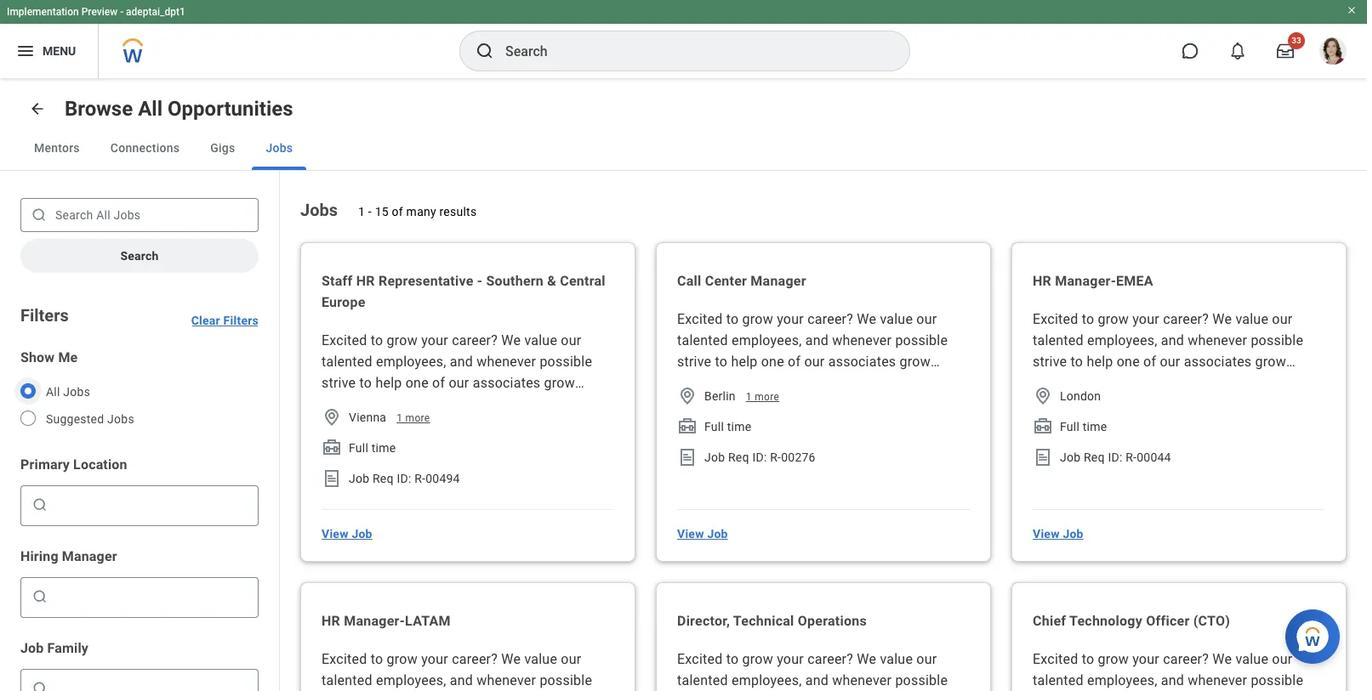 Task type: describe. For each thing, give the bounding box(es) containing it.
view job button for staff hr representative - southern & central europe
[[315, 517, 379, 551]]

browse all opportunities
[[65, 97, 293, 121]]

mentors
[[34, 141, 80, 155]]

technology
[[1070, 614, 1143, 630]]

jobs inside jobs button
[[266, 141, 293, 155]]

jobrequisitionid image
[[677, 448, 698, 468]]

more for representative
[[406, 413, 430, 425]]

location image
[[1033, 386, 1053, 407]]

search image for primary
[[31, 497, 49, 514]]

- inside staff hr representative - southern & central europe
[[477, 273, 483, 289]]

33 button
[[1267, 32, 1305, 70]]

hr manager-emea
[[1033, 273, 1154, 289]]

view job for call center manager
[[677, 528, 728, 541]]

all jobs
[[46, 385, 90, 399]]

profile logan mcneil image
[[1320, 37, 1347, 68]]

: for representative
[[408, 472, 411, 486]]

time type element for call center manager
[[677, 417, 698, 437]]

browse
[[65, 97, 133, 121]]

inbox large image
[[1277, 43, 1294, 60]]

full time for center
[[705, 420, 752, 434]]

view job button for hr manager-emea
[[1026, 517, 1091, 551]]

latam
[[405, 614, 451, 630]]

clear filters
[[191, 314, 259, 328]]

menu button
[[0, 24, 98, 78]]

time for center
[[727, 420, 752, 434]]

job req id : r-00494
[[349, 472, 460, 486]]

adeptai_dpt1
[[126, 6, 185, 18]]

clear filters button
[[191, 294, 259, 328]]

technical
[[733, 614, 794, 630]]

location
[[73, 457, 127, 473]]

full for staff hr representative - southern & central europe
[[349, 442, 369, 455]]

full time for manager-
[[1060, 420, 1107, 434]]

location image for call center manager
[[677, 386, 698, 407]]

00044
[[1137, 451, 1172, 465]]

location image for staff hr representative - southern & central europe
[[322, 408, 342, 428]]

many
[[406, 205, 436, 219]]

europe
[[322, 294, 366, 311]]

: for manager
[[764, 451, 767, 465]]

full for call center manager
[[705, 420, 724, 434]]

menu
[[43, 44, 76, 58]]

time for manager-
[[1083, 420, 1107, 434]]

family
[[47, 641, 89, 657]]

0 vertical spatial all
[[138, 97, 163, 121]]

gigs button
[[197, 126, 249, 170]]

1 more button for manager
[[746, 391, 780, 404]]

time type element for staff hr representative - southern & central europe
[[322, 438, 342, 459]]

0 horizontal spatial filters
[[20, 305, 69, 326]]

1 - 15 of many results
[[358, 205, 477, 219]]

jobrequisitionid image for staff hr representative - southern & central europe
[[322, 469, 342, 489]]

job req id : r-00044
[[1060, 451, 1172, 465]]

call center manager
[[677, 273, 807, 289]]

1 more for manager
[[746, 391, 780, 403]]

center
[[705, 273, 747, 289]]

time type element for hr manager-emea
[[1033, 417, 1053, 437]]

search button
[[20, 239, 259, 273]]

chief
[[1033, 614, 1066, 630]]

jobs right the suggested
[[107, 413, 134, 426]]

search
[[120, 249, 159, 263]]

00494
[[426, 472, 460, 486]]

connections
[[110, 141, 180, 155]]

close environment banner image
[[1347, 5, 1357, 15]]

chief technology officer (cto)
[[1033, 614, 1231, 630]]

- inside menu banner
[[120, 6, 123, 18]]

location element for hr manager-emea
[[1033, 386, 1053, 407]]

(cto)
[[1194, 614, 1231, 630]]

suggested
[[46, 413, 104, 426]]

&
[[547, 273, 557, 289]]

jobrequisitionid image for hr manager-emea
[[1033, 448, 1053, 468]]

location element for staff hr representative - southern & central europe
[[322, 408, 342, 428]]

time for hr
[[372, 442, 396, 455]]

hiring
[[20, 549, 58, 565]]

clear
[[191, 314, 220, 328]]

time type image
[[322, 438, 342, 459]]

r- for emea
[[1126, 451, 1137, 465]]

full time for hr
[[349, 442, 396, 455]]

1 more for representative
[[397, 413, 430, 425]]

manager- for latam
[[344, 614, 405, 630]]

id for representative
[[397, 472, 408, 486]]

jobs button
[[252, 126, 307, 170]]

req for hr
[[373, 472, 394, 486]]

search image for hiring
[[31, 589, 49, 606]]

central
[[560, 273, 606, 289]]

0 vertical spatial manager
[[751, 273, 807, 289]]

show me
[[20, 350, 78, 366]]

hr manager-latam
[[322, 614, 451, 630]]



Task type: vqa. For each thing, say whether or not it's contained in the screenshot.
the Req
yes



Task type: locate. For each thing, give the bounding box(es) containing it.
req left 00044
[[1084, 451, 1105, 465]]

location element left the london
[[1033, 386, 1053, 407]]

view job for staff hr representative - southern & central europe
[[322, 528, 373, 541]]

jobrequisitionid image down location icon
[[1033, 448, 1053, 468]]

search image down the job family
[[31, 681, 49, 692]]

1 vertical spatial manager-
[[344, 614, 405, 630]]

justify image
[[15, 41, 36, 61]]

2 horizontal spatial time type element
[[1033, 417, 1053, 437]]

time down the london
[[1083, 420, 1107, 434]]

view job
[[322, 528, 373, 541], [677, 528, 728, 541], [1033, 528, 1084, 541]]

2 view job from the left
[[677, 528, 728, 541]]

0 vertical spatial location image
[[677, 386, 698, 407]]

manager- for emea
[[1055, 273, 1117, 289]]

location element left berlin
[[677, 386, 698, 407]]

1 horizontal spatial more
[[755, 391, 780, 403]]

1 horizontal spatial view
[[677, 528, 704, 541]]

1 more button
[[746, 391, 780, 404], [397, 412, 430, 425]]

implementation
[[7, 6, 79, 18]]

manager right the hiring
[[62, 549, 117, 565]]

r- for manager
[[770, 451, 781, 465]]

0 horizontal spatial location element
[[322, 408, 342, 428]]

southern
[[486, 273, 544, 289]]

2 horizontal spatial jobrequisitionid element
[[1033, 448, 1053, 468]]

id
[[753, 451, 764, 465], [1108, 451, 1120, 465], [397, 472, 408, 486]]

1 horizontal spatial view job button
[[671, 517, 735, 551]]

0 horizontal spatial req
[[373, 472, 394, 486]]

req left "00494"
[[373, 472, 394, 486]]

0 horizontal spatial view
[[322, 528, 349, 541]]

33
[[1292, 36, 1302, 45]]

1 horizontal spatial location image
[[677, 386, 698, 407]]

2 horizontal spatial full time
[[1060, 420, 1107, 434]]

jobrequisitionid element for hr manager-emea
[[1033, 448, 1053, 468]]

1 more right the vienna
[[397, 413, 430, 425]]

mentors button
[[20, 126, 93, 170]]

view job button
[[315, 517, 379, 551], [671, 517, 735, 551], [1026, 517, 1091, 551]]

implementation preview -   adeptai_dpt1
[[7, 6, 185, 18]]

1 horizontal spatial jobrequisitionid element
[[677, 448, 698, 468]]

tab list
[[0, 126, 1368, 171]]

1 search image from the top
[[31, 497, 49, 514]]

0 horizontal spatial view job
[[322, 528, 373, 541]]

jobrequisitionid image
[[1033, 448, 1053, 468], [322, 469, 342, 489]]

view job button for call center manager
[[671, 517, 735, 551]]

1 horizontal spatial manager-
[[1055, 273, 1117, 289]]

id for emea
[[1108, 451, 1120, 465]]

1 vertical spatial search image
[[31, 589, 49, 606]]

hr for hr manager-emea
[[1033, 273, 1052, 289]]

search image down the hiring
[[31, 589, 49, 606]]

- left 15
[[368, 205, 372, 219]]

hr inside staff hr representative - southern & central europe
[[356, 273, 375, 289]]

1 horizontal spatial :
[[764, 451, 767, 465]]

jobrequisitionid image down time type image
[[322, 469, 342, 489]]

filters inside button
[[223, 314, 259, 328]]

time down the vienna
[[372, 442, 396, 455]]

full time down the vienna
[[349, 442, 396, 455]]

2 horizontal spatial time
[[1083, 420, 1107, 434]]

0 vertical spatial search image
[[31, 497, 49, 514]]

1 horizontal spatial time
[[727, 420, 752, 434]]

1 vertical spatial 1 more
[[397, 413, 430, 425]]

manager
[[751, 273, 807, 289], [62, 549, 117, 565]]

suggested jobs
[[46, 413, 134, 426]]

2 horizontal spatial -
[[477, 273, 483, 289]]

location element up time type image
[[322, 408, 342, 428]]

0 horizontal spatial full time
[[349, 442, 396, 455]]

0 vertical spatial more
[[755, 391, 780, 403]]

hiring manager
[[20, 549, 117, 565]]

2 horizontal spatial r-
[[1126, 451, 1137, 465]]

view for hr manager-emea
[[1033, 528, 1060, 541]]

1 vertical spatial location image
[[322, 408, 342, 428]]

primary
[[20, 457, 70, 473]]

req right jobrequisitionid icon
[[728, 451, 749, 465]]

full
[[705, 420, 724, 434], [1060, 420, 1080, 434], [349, 442, 369, 455]]

req
[[728, 451, 749, 465], [1084, 451, 1105, 465], [373, 472, 394, 486]]

location image
[[677, 386, 698, 407], [322, 408, 342, 428]]

0 horizontal spatial view job button
[[315, 517, 379, 551]]

1 horizontal spatial 1 more
[[746, 391, 780, 403]]

vienna
[[349, 411, 387, 425]]

1 vertical spatial -
[[368, 205, 372, 219]]

officer
[[1146, 614, 1190, 630]]

3 search image from the top
[[31, 681, 49, 692]]

0 vertical spatial 1
[[358, 205, 365, 219]]

1 horizontal spatial all
[[138, 97, 163, 121]]

1 horizontal spatial -
[[368, 205, 372, 219]]

search image for search workday search box
[[475, 41, 495, 61]]

1 more button right berlin
[[746, 391, 780, 404]]

0 horizontal spatial manager
[[62, 549, 117, 565]]

1 for call center manager
[[746, 391, 752, 403]]

view for call center manager
[[677, 528, 704, 541]]

0 horizontal spatial hr
[[322, 614, 340, 630]]

0 horizontal spatial -
[[120, 6, 123, 18]]

all down show me at the bottom left of the page
[[46, 385, 60, 399]]

1 vertical spatial 1
[[746, 391, 752, 403]]

time down berlin
[[727, 420, 752, 434]]

1 horizontal spatial full time
[[705, 420, 752, 434]]

1 right berlin
[[746, 391, 752, 403]]

results
[[440, 205, 477, 219]]

location image up time type image
[[322, 408, 342, 428]]

1 view from the left
[[322, 528, 349, 541]]

1 horizontal spatial view job
[[677, 528, 728, 541]]

tab list containing mentors
[[0, 126, 1368, 171]]

0 horizontal spatial time type image
[[677, 417, 698, 437]]

3 view job button from the left
[[1026, 517, 1091, 551]]

director,
[[677, 614, 730, 630]]

0 horizontal spatial jobrequisitionid image
[[322, 469, 342, 489]]

0 vertical spatial 1 more
[[746, 391, 780, 403]]

all up connections
[[138, 97, 163, 121]]

1 for staff hr representative - southern & central europe
[[397, 413, 403, 425]]

- right preview
[[120, 6, 123, 18]]

show
[[20, 350, 55, 366]]

1 more right berlin
[[746, 391, 780, 403]]

job req id : r-00276
[[705, 451, 816, 465]]

full for hr manager-emea
[[1060, 420, 1080, 434]]

preview
[[81, 6, 118, 18]]

1 view job button from the left
[[315, 517, 379, 551]]

1 horizontal spatial req
[[728, 451, 749, 465]]

2 vertical spatial -
[[477, 273, 483, 289]]

id left 00044
[[1108, 451, 1120, 465]]

: left 00044
[[1120, 451, 1123, 465]]

1 horizontal spatial 1
[[397, 413, 403, 425]]

0 horizontal spatial 1 more
[[397, 413, 430, 425]]

me
[[58, 350, 78, 366]]

location element
[[677, 386, 698, 407], [1033, 386, 1053, 407], [322, 408, 342, 428]]

0 horizontal spatial all
[[46, 385, 60, 399]]

15
[[375, 205, 389, 219]]

call
[[677, 273, 702, 289]]

1 right the vienna
[[397, 413, 403, 425]]

0 vertical spatial 1 more button
[[746, 391, 780, 404]]

r- for representative
[[415, 472, 426, 486]]

2 vertical spatial 1
[[397, 413, 403, 425]]

time type image up jobrequisitionid icon
[[677, 417, 698, 437]]

location element for call center manager
[[677, 386, 698, 407]]

req for center
[[728, 451, 749, 465]]

0 horizontal spatial jobrequisitionid element
[[322, 469, 342, 489]]

full time
[[705, 420, 752, 434], [1060, 420, 1107, 434], [349, 442, 396, 455]]

0 horizontal spatial time type element
[[322, 438, 342, 459]]

jobs
[[266, 141, 293, 155], [300, 200, 338, 220], [63, 385, 90, 399], [107, 413, 134, 426]]

jobrequisitionid element for call center manager
[[677, 448, 698, 468]]

time type image down location icon
[[1033, 417, 1053, 437]]

1 horizontal spatial 1 more button
[[746, 391, 780, 404]]

1 vertical spatial jobrequisitionid image
[[322, 469, 342, 489]]

1 horizontal spatial time type image
[[1033, 417, 1053, 437]]

emea
[[1117, 273, 1154, 289]]

berlin
[[705, 390, 736, 403]]

search image
[[475, 41, 495, 61], [31, 207, 48, 224]]

filters right clear
[[223, 314, 259, 328]]

jobs left 15
[[300, 200, 338, 220]]

2 horizontal spatial location element
[[1033, 386, 1053, 407]]

2 view job button from the left
[[671, 517, 735, 551]]

2 horizontal spatial view job button
[[1026, 517, 1091, 551]]

london
[[1060, 390, 1101, 403]]

filters
[[20, 305, 69, 326], [223, 314, 259, 328]]

time type image for call
[[677, 417, 698, 437]]

1 horizontal spatial full
[[705, 420, 724, 434]]

3 view from the left
[[1033, 528, 1060, 541]]

time
[[727, 420, 752, 434], [1083, 420, 1107, 434], [372, 442, 396, 455]]

1 view job from the left
[[322, 528, 373, 541]]

full right time type image
[[349, 442, 369, 455]]

menu banner
[[0, 0, 1368, 78]]

hr
[[356, 273, 375, 289], [1033, 273, 1052, 289], [322, 614, 340, 630]]

location image left berlin
[[677, 386, 698, 407]]

id left "00494"
[[397, 472, 408, 486]]

1 horizontal spatial id
[[753, 451, 764, 465]]

1 horizontal spatial manager
[[751, 273, 807, 289]]

2 horizontal spatial :
[[1120, 451, 1123, 465]]

0 vertical spatial -
[[120, 6, 123, 18]]

view for staff hr representative - southern & central europe
[[322, 528, 349, 541]]

1 horizontal spatial r-
[[770, 451, 781, 465]]

1 vertical spatial all
[[46, 385, 60, 399]]

manager right center
[[751, 273, 807, 289]]

1 vertical spatial manager
[[62, 549, 117, 565]]

jobrequisitionid element left job req id : r-00276
[[677, 448, 698, 468]]

0 horizontal spatial 1
[[358, 205, 365, 219]]

1 horizontal spatial time type element
[[677, 417, 698, 437]]

2 horizontal spatial view
[[1033, 528, 1060, 541]]

0 horizontal spatial manager-
[[344, 614, 405, 630]]

1
[[358, 205, 365, 219], [746, 391, 752, 403], [397, 413, 403, 425]]

0 vertical spatial manager-
[[1055, 273, 1117, 289]]

1 horizontal spatial filters
[[223, 314, 259, 328]]

1 more
[[746, 391, 780, 403], [397, 413, 430, 425]]

2 vertical spatial search image
[[31, 681, 49, 692]]

time type element
[[677, 417, 698, 437], [1033, 417, 1053, 437], [322, 438, 342, 459]]

2 horizontal spatial req
[[1084, 451, 1105, 465]]

1 vertical spatial search image
[[31, 207, 48, 224]]

filters up show me at the bottom left of the page
[[20, 305, 69, 326]]

time type image for hr
[[1033, 417, 1053, 437]]

0 horizontal spatial time
[[372, 442, 396, 455]]

1 horizontal spatial search image
[[475, 41, 495, 61]]

jobrequisitionid element
[[677, 448, 698, 468], [1033, 448, 1053, 468], [322, 469, 342, 489]]

2 horizontal spatial hr
[[1033, 273, 1052, 289]]

Search All Jobs text field
[[20, 198, 259, 232]]

view
[[322, 528, 349, 541], [677, 528, 704, 541], [1033, 528, 1060, 541]]

None field
[[52, 492, 251, 519], [52, 497, 251, 514], [52, 584, 251, 611], [52, 589, 251, 606], [52, 676, 251, 692], [52, 681, 251, 692], [52, 492, 251, 519], [52, 497, 251, 514], [52, 584, 251, 611], [52, 589, 251, 606], [52, 676, 251, 692], [52, 681, 251, 692]]

representative
[[379, 273, 474, 289]]

more right berlin
[[755, 391, 780, 403]]

jobs right gigs
[[266, 141, 293, 155]]

0 horizontal spatial full
[[349, 442, 369, 455]]

0 horizontal spatial :
[[408, 472, 411, 486]]

job family
[[20, 641, 89, 657]]

search image for the search all jobs text field
[[31, 207, 48, 224]]

2 horizontal spatial view job
[[1033, 528, 1084, 541]]

0 horizontal spatial r-
[[415, 472, 426, 486]]

1 left 15
[[358, 205, 365, 219]]

3 view job from the left
[[1033, 528, 1084, 541]]

0 vertical spatial jobrequisitionid image
[[1033, 448, 1053, 468]]

2 horizontal spatial 1
[[746, 391, 752, 403]]

more
[[755, 391, 780, 403], [406, 413, 430, 425]]

search image
[[31, 497, 49, 514], [31, 589, 49, 606], [31, 681, 49, 692]]

full down the london
[[1060, 420, 1080, 434]]

hr for hr manager-latam
[[322, 614, 340, 630]]

2 search image from the top
[[31, 589, 49, 606]]

2 horizontal spatial id
[[1108, 451, 1120, 465]]

: left "00494"
[[408, 472, 411, 486]]

director, technical operations
[[677, 614, 867, 630]]

0 vertical spatial search image
[[475, 41, 495, 61]]

arrow left image
[[29, 100, 46, 117]]

1 more button right the vienna
[[397, 412, 430, 425]]

job
[[705, 451, 725, 465], [1060, 451, 1081, 465], [349, 472, 370, 486], [352, 528, 373, 541], [708, 528, 728, 541], [1063, 528, 1084, 541], [20, 641, 44, 657]]

jobs up the suggested
[[63, 385, 90, 399]]

opportunities
[[168, 97, 293, 121]]

primary location
[[20, 457, 127, 473]]

Search Workday  search field
[[505, 32, 875, 70]]

full down berlin
[[705, 420, 724, 434]]

r-
[[770, 451, 781, 465], [1126, 451, 1137, 465], [415, 472, 426, 486]]

all
[[138, 97, 163, 121], [46, 385, 60, 399]]

2 view from the left
[[677, 528, 704, 541]]

2 time type image from the left
[[1033, 417, 1053, 437]]

1 vertical spatial more
[[406, 413, 430, 425]]

jobrequisitionid element down location icon
[[1033, 448, 1053, 468]]

- left the "southern"
[[477, 273, 483, 289]]

2 horizontal spatial full
[[1060, 420, 1080, 434]]

more right the vienna
[[406, 413, 430, 425]]

more for manager
[[755, 391, 780, 403]]

of
[[392, 205, 403, 219]]

: for emea
[[1120, 451, 1123, 465]]

full time down berlin
[[705, 420, 752, 434]]

operations
[[798, 614, 867, 630]]

1 horizontal spatial jobrequisitionid image
[[1033, 448, 1053, 468]]

staff hr representative - southern & central europe
[[322, 273, 606, 311]]

1 more button for representative
[[397, 412, 430, 425]]

0 horizontal spatial 1 more button
[[397, 412, 430, 425]]

1 horizontal spatial location element
[[677, 386, 698, 407]]

: left 00276
[[764, 451, 767, 465]]

1 horizontal spatial hr
[[356, 273, 375, 289]]

:
[[764, 451, 767, 465], [1120, 451, 1123, 465], [408, 472, 411, 486]]

0 horizontal spatial id
[[397, 472, 408, 486]]

0 horizontal spatial search image
[[31, 207, 48, 224]]

1 time type image from the left
[[677, 417, 698, 437]]

notifications large image
[[1230, 43, 1247, 60]]

full time down the london
[[1060, 420, 1107, 434]]

search image for job
[[31, 681, 49, 692]]

jobrequisitionid element down time type image
[[322, 469, 342, 489]]

search image down primary at left
[[31, 497, 49, 514]]

staff
[[322, 273, 353, 289]]

00276
[[781, 451, 816, 465]]

1 vertical spatial 1 more button
[[397, 412, 430, 425]]

id for manager
[[753, 451, 764, 465]]

-
[[120, 6, 123, 18], [368, 205, 372, 219], [477, 273, 483, 289]]

id left 00276
[[753, 451, 764, 465]]

0 horizontal spatial location image
[[322, 408, 342, 428]]

gigs
[[210, 141, 235, 155]]

view job for hr manager-emea
[[1033, 528, 1084, 541]]

0 horizontal spatial more
[[406, 413, 430, 425]]

jobrequisitionid element for staff hr representative - southern & central europe
[[322, 469, 342, 489]]

connections button
[[97, 126, 193, 170]]

time type image
[[677, 417, 698, 437], [1033, 417, 1053, 437]]

manager-
[[1055, 273, 1117, 289], [344, 614, 405, 630]]

req for manager-
[[1084, 451, 1105, 465]]



